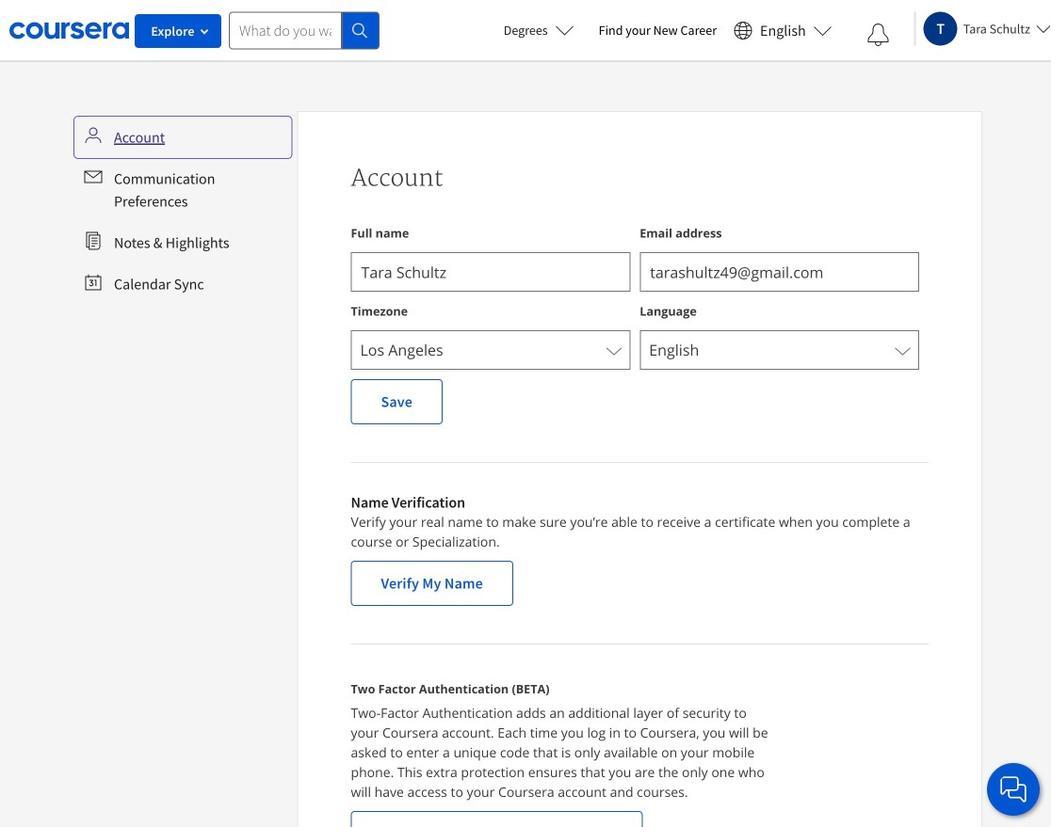 Task type: describe. For each thing, give the bounding box(es) containing it.
What do you want to learn? text field
[[229, 12, 342, 49]]



Task type: vqa. For each thing, say whether or not it's contained in the screenshot.
"What do you want to learn?" text field
yes



Task type: locate. For each thing, give the bounding box(es) containing it.
None text field
[[351, 252, 630, 292], [640, 252, 919, 292], [351, 252, 630, 292], [640, 252, 919, 292]]

None search field
[[229, 12, 380, 49]]

coursera image
[[9, 15, 129, 45]]

menu
[[76, 119, 290, 303]]



